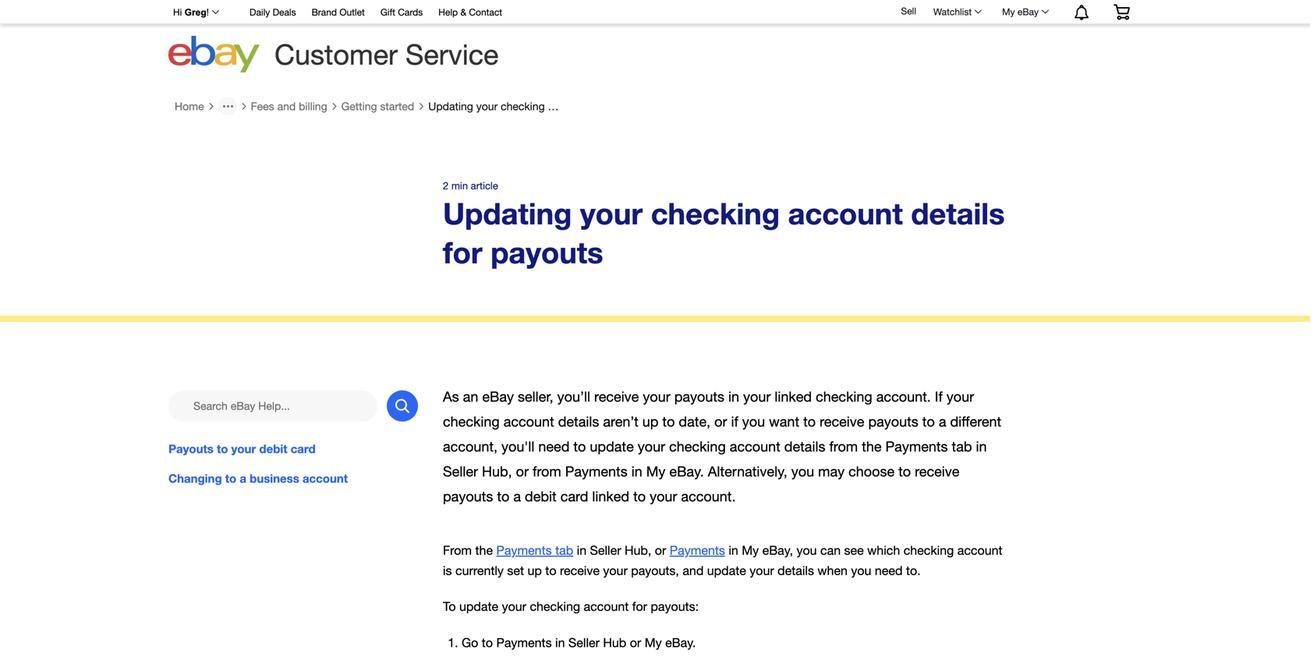Task type: describe. For each thing, give the bounding box(es) containing it.
to right choose
[[899, 464, 911, 480]]

payments right go in the bottom of the page
[[496, 636, 552, 650]]

min
[[451, 180, 468, 192]]

an
[[463, 389, 478, 405]]

in inside 'in my ebay, you can see which checking account is currently set up to receive your payouts, and update your details when you need to.'
[[729, 544, 738, 558]]

2 vertical spatial seller
[[569, 636, 600, 650]]

up inside as an ebay seller, you'll receive your payouts in your linked checking account. if your checking account details aren't up to date, or if you want to receive payouts to a different account, you'll need to update your checking account details from the payments tab in seller hub, or from payments in my ebay. alternatively, you may choose to receive payouts to a debit card linked to your account.
[[642, 414, 659, 430]]

0 horizontal spatial update
[[459, 600, 499, 614]]

account inside 2 min article updating your checking account details for payouts
[[788, 196, 903, 231]]

if
[[731, 414, 738, 430]]

from
[[443, 544, 472, 558]]

home
[[175, 100, 204, 113]]

0 horizontal spatial account.
[[681, 489, 736, 505]]

which
[[867, 544, 900, 558]]

0 horizontal spatial the
[[475, 544, 493, 558]]

you right the if
[[742, 414, 765, 430]]

when
[[818, 564, 848, 578]]

for for to update your checking account for payouts:
[[632, 600, 647, 614]]

my inside 'in my ebay, you can see which checking account is currently set up to receive your payouts, and update your details when you need to.'
[[742, 544, 759, 558]]

fees and billing
[[251, 100, 327, 113]]

1 horizontal spatial linked
[[775, 389, 812, 405]]

getting
[[341, 100, 377, 113]]

details inside 'in my ebay, you can see which checking account is currently set up to receive your payouts, and update your details when you need to.'
[[778, 564, 814, 578]]

to down payouts to your debit card
[[225, 472, 237, 486]]

your shopping cart image
[[1113, 4, 1131, 20]]

my ebay
[[1002, 6, 1039, 17]]

payments link
[[670, 544, 725, 558]]

currently
[[455, 564, 504, 578]]

aren't
[[603, 414, 639, 430]]

to down you'll
[[574, 439, 586, 455]]

my inside account navigation
[[1002, 6, 1015, 17]]

hi
[[173, 7, 182, 18]]

to update your checking account for payouts:
[[443, 600, 699, 614]]

watchlist link
[[925, 2, 989, 21]]

changing
[[168, 472, 222, 486]]

payments up set
[[496, 544, 552, 558]]

is
[[443, 564, 452, 578]]

to.
[[906, 564, 921, 578]]

for inside 2 min article updating your checking account details for payouts
[[443, 235, 483, 270]]

getting started link
[[341, 100, 414, 113]]

update inside as an ebay seller, you'll receive your payouts in your linked checking account. if your checking account details aren't up to date, or if you want to receive payouts to a different account, you'll need to update your checking account details from the payments tab in seller hub, or from payments in my ebay. alternatively, you may choose to receive payouts to a debit card linked to your account.
[[590, 439, 634, 455]]

customer service banner
[[165, 0, 1142, 78]]

daily deals
[[250, 7, 296, 18]]

business
[[250, 472, 299, 486]]

updating your checking account details for payouts
[[428, 100, 681, 113]]

go
[[462, 636, 478, 650]]

receive up may
[[820, 414, 865, 430]]

ebay inside as an ebay seller, you'll receive your payouts in your linked checking account. if your checking account details aren't up to date, or if you want to receive payouts to a different account, you'll need to update your checking account details from the payments tab in seller hub, or from payments in my ebay. alternatively, you may choose to receive payouts to a debit card linked to your account.
[[482, 389, 514, 405]]

payouts,
[[631, 564, 679, 578]]

help
[[439, 7, 458, 18]]

details inside 2 min article updating your checking account details for payouts
[[911, 196, 1005, 231]]

hub
[[603, 636, 627, 650]]

payments tab link
[[496, 544, 573, 558]]

service
[[406, 38, 499, 71]]

article
[[471, 180, 498, 192]]

2 min article updating your checking account details for payouts
[[443, 180, 1005, 270]]

1 vertical spatial from
[[533, 464, 561, 480]]

gift cards link
[[380, 4, 423, 21]]

to down you'll
[[497, 489, 510, 505]]

can
[[821, 544, 841, 558]]

contact
[[469, 7, 502, 18]]

watchlist
[[934, 6, 972, 17]]

in my ebay, you can see which checking account is currently set up to receive your payouts, and update your details when you need to.
[[443, 544, 1003, 578]]

&
[[461, 7, 466, 18]]

as an ebay seller, you'll receive your payouts in your linked checking account. if your checking account details aren't up to date, or if you want to receive payouts to a different account, you'll need to update your checking account details from the payments tab in seller hub, or from payments in my ebay. alternatively, you may choose to receive payouts to a debit card linked to your account.
[[443, 389, 1002, 505]]

checking inside 2 min article updating your checking account details for payouts
[[651, 196, 780, 231]]

as
[[443, 389, 459, 405]]

receive up aren't
[[594, 389, 639, 405]]

changing to a business account link
[[168, 470, 418, 487]]

or up payouts, at the bottom of page
[[655, 544, 666, 558]]

updating inside 2 min article updating your checking account details for payouts
[[443, 196, 572, 231]]

0 horizontal spatial and
[[277, 100, 296, 113]]

0 vertical spatial from
[[829, 439, 858, 455]]

1 vertical spatial ebay.
[[665, 636, 696, 650]]

gift
[[380, 7, 395, 18]]

0 vertical spatial updating
[[428, 100, 473, 113]]

choose
[[849, 464, 895, 480]]

in down different
[[976, 439, 987, 455]]

help & contact
[[439, 7, 502, 18]]

to right 'payouts'
[[217, 442, 228, 456]]

outlet
[[340, 7, 365, 18]]

update inside 'in my ebay, you can see which checking account is currently set up to receive your payouts, and update your details when you need to.'
[[707, 564, 746, 578]]

to up payouts, at the bottom of page
[[633, 489, 646, 505]]

account navigation
[[165, 0, 1142, 24]]

1 vertical spatial seller
[[590, 544, 621, 558]]

cards
[[398, 7, 423, 18]]

deals
[[273, 7, 296, 18]]

0 vertical spatial a
[[939, 414, 946, 430]]

account,
[[443, 439, 498, 455]]

payments up choose
[[886, 439, 948, 455]]

sell link
[[894, 6, 923, 16]]

for for updating your checking account details for payouts
[[625, 100, 639, 113]]

want
[[769, 414, 800, 430]]

if
[[935, 389, 943, 405]]

1 horizontal spatial a
[[513, 489, 521, 505]]



Task type: locate. For each thing, give the bounding box(es) containing it.
1 horizontal spatial update
[[590, 439, 634, 455]]

need right you'll
[[538, 439, 570, 455]]

0 horizontal spatial from
[[533, 464, 561, 480]]

2 vertical spatial update
[[459, 600, 499, 614]]

brand
[[312, 7, 337, 18]]

set
[[507, 564, 524, 578]]

0 vertical spatial linked
[[775, 389, 812, 405]]

0 vertical spatial the
[[862, 439, 882, 455]]

update
[[590, 439, 634, 455], [707, 564, 746, 578], [459, 600, 499, 614]]

1 vertical spatial for
[[443, 235, 483, 270]]

in right payments tab 'link'
[[577, 544, 587, 558]]

0 vertical spatial seller
[[443, 464, 478, 480]]

card up from the payments tab in seller hub, or payments
[[561, 489, 588, 505]]

account. left if
[[876, 389, 931, 405]]

seller inside as an ebay seller, you'll receive your payouts in your linked checking account. if your checking account details aren't up to date, or if you want to receive payouts to a different account, you'll need to update your checking account details from the payments tab in seller hub, or from payments in my ebay. alternatively, you may choose to receive payouts to a debit card linked to your account.
[[443, 464, 478, 480]]

fees
[[251, 100, 274, 113]]

account
[[548, 100, 587, 113], [788, 196, 903, 231], [504, 414, 554, 430], [730, 439, 781, 455], [303, 472, 348, 486], [958, 544, 1003, 558], [584, 600, 629, 614]]

linked up from the payments tab in seller hub, or payments
[[592, 489, 629, 505]]

0 vertical spatial and
[[277, 100, 296, 113]]

0 horizontal spatial tab
[[555, 544, 573, 558]]

1 horizontal spatial card
[[561, 489, 588, 505]]

from the payments tab in seller hub, or payments
[[443, 544, 725, 558]]

tab up to update your checking account for payouts:
[[555, 544, 573, 558]]

the up currently
[[475, 544, 493, 558]]

receive
[[594, 389, 639, 405], [820, 414, 865, 430], [915, 464, 960, 480], [560, 564, 600, 578]]

2 vertical spatial for
[[632, 600, 647, 614]]

1 vertical spatial up
[[528, 564, 542, 578]]

0 vertical spatial card
[[291, 442, 316, 456]]

seller down account,
[[443, 464, 478, 480]]

0 vertical spatial for
[[625, 100, 639, 113]]

payouts
[[642, 100, 681, 113], [491, 235, 603, 270], [674, 389, 725, 405], [868, 414, 919, 430], [443, 489, 493, 505]]

billing
[[299, 100, 327, 113]]

1 horizontal spatial up
[[642, 414, 659, 430]]

tab down different
[[952, 439, 972, 455]]

debit up payments tab 'link'
[[525, 489, 557, 505]]

tab
[[952, 439, 972, 455], [555, 544, 573, 558]]

hub, up payouts, at the bottom of page
[[625, 544, 652, 558]]

payouts to your debit card link
[[168, 441, 418, 458]]

gift cards
[[380, 7, 423, 18]]

0 horizontal spatial a
[[240, 472, 246, 486]]

payouts to your debit card
[[168, 442, 316, 456]]

1 horizontal spatial hub,
[[625, 544, 652, 558]]

you down see on the right of the page
[[851, 564, 872, 578]]

Search eBay Help... text field
[[168, 391, 377, 422]]

debit
[[259, 442, 287, 456], [525, 489, 557, 505]]

ebay,
[[763, 544, 793, 558]]

2 horizontal spatial a
[[939, 414, 946, 430]]

debit inside 'payouts to your debit card' link
[[259, 442, 287, 456]]

help & contact link
[[439, 4, 502, 21]]

your inside 2 min article updating your checking account details for payouts
[[580, 196, 643, 231]]

1 vertical spatial linked
[[592, 489, 629, 505]]

0 horizontal spatial linked
[[592, 489, 629, 505]]

and down payments "link"
[[683, 564, 704, 578]]

changing to a business account
[[168, 472, 348, 486]]

from
[[829, 439, 858, 455], [533, 464, 561, 480]]

1 horizontal spatial debit
[[525, 489, 557, 505]]

2 vertical spatial a
[[513, 489, 521, 505]]

receive down different
[[915, 464, 960, 480]]

hub,
[[482, 464, 512, 480], [625, 544, 652, 558]]

checking
[[501, 100, 545, 113], [651, 196, 780, 231], [816, 389, 873, 405], [443, 414, 500, 430], [669, 439, 726, 455], [904, 544, 954, 558], [530, 600, 580, 614]]

0 vertical spatial account.
[[876, 389, 931, 405]]

1 horizontal spatial need
[[875, 564, 903, 578]]

1 vertical spatial card
[[561, 489, 588, 505]]

1 vertical spatial account.
[[681, 489, 736, 505]]

1 horizontal spatial from
[[829, 439, 858, 455]]

1 vertical spatial ebay
[[482, 389, 514, 405]]

0 vertical spatial hub,
[[482, 464, 512, 480]]

seller up to update your checking account for payouts:
[[590, 544, 621, 558]]

1 horizontal spatial account.
[[876, 389, 931, 405]]

in down aren't
[[632, 464, 642, 480]]

getting started
[[341, 100, 414, 113]]

linked up want
[[775, 389, 812, 405]]

home link
[[175, 100, 204, 113]]

1 vertical spatial tab
[[555, 544, 573, 558]]

you'll
[[502, 439, 535, 455]]

0 vertical spatial debit
[[259, 442, 287, 456]]

1 vertical spatial update
[[707, 564, 746, 578]]

date,
[[679, 414, 711, 430]]

debit up business
[[259, 442, 287, 456]]

receive inside 'in my ebay, you can see which checking account is currently set up to receive your payouts, and update your details when you need to.'
[[560, 564, 600, 578]]

2 horizontal spatial update
[[707, 564, 746, 578]]

0 horizontal spatial ebay
[[482, 389, 514, 405]]

checking inside 'in my ebay, you can see which checking account is currently set up to receive your payouts, and update your details when you need to.'
[[904, 544, 954, 558]]

in up the if
[[729, 389, 739, 405]]

in
[[729, 389, 739, 405], [976, 439, 987, 455], [632, 464, 642, 480], [577, 544, 587, 558], [729, 544, 738, 558], [555, 636, 565, 650]]

seller
[[443, 464, 478, 480], [590, 544, 621, 558], [569, 636, 600, 650]]

0 vertical spatial need
[[538, 439, 570, 455]]

alternatively,
[[708, 464, 788, 480]]

to down payments tab 'link'
[[545, 564, 557, 578]]

your
[[476, 100, 498, 113], [580, 196, 643, 231], [643, 389, 671, 405], [743, 389, 771, 405], [947, 389, 974, 405], [638, 439, 665, 455], [231, 442, 256, 456], [650, 489, 677, 505], [603, 564, 628, 578], [750, 564, 774, 578], [502, 600, 526, 614]]

1 vertical spatial a
[[240, 472, 246, 486]]

0 horizontal spatial hub,
[[482, 464, 512, 480]]

to
[[443, 600, 456, 614]]

payments up payouts, at the bottom of page
[[670, 544, 725, 558]]

a
[[939, 414, 946, 430], [240, 472, 246, 486], [513, 489, 521, 505]]

from down you'll
[[533, 464, 561, 480]]

!
[[206, 7, 209, 18]]

seller,
[[518, 389, 554, 405]]

you'll
[[557, 389, 590, 405]]

ebay right watchlist link
[[1018, 6, 1039, 17]]

ebay right an
[[482, 389, 514, 405]]

the inside as an ebay seller, you'll receive your payouts in your linked checking account. if your checking account details aren't up to date, or if you want to receive payouts to a different account, you'll need to update your checking account details from the payments tab in seller hub, or from payments in my ebay. alternatively, you may choose to receive payouts to a debit card linked to your account.
[[862, 439, 882, 455]]

card up changing to a business account link at the left of page
[[291, 442, 316, 456]]

0 horizontal spatial card
[[291, 442, 316, 456]]

payouts
[[168, 442, 214, 456]]

account inside 'in my ebay, you can see which checking account is currently set up to receive your payouts, and update your details when you need to.'
[[958, 544, 1003, 558]]

tab inside as an ebay seller, you'll receive your payouts in your linked checking account. if your checking account details aren't up to date, or if you want to receive payouts to a different account, you'll need to update your checking account details from the payments tab in seller hub, or from payments in my ebay. alternatively, you may choose to receive payouts to a debit card linked to your account.
[[952, 439, 972, 455]]

need down which at right
[[875, 564, 903, 578]]

a down payouts to your debit card
[[240, 472, 246, 486]]

go to payments in seller hub or my ebay.
[[462, 636, 696, 650]]

for left payouts:
[[632, 600, 647, 614]]

payouts inside 2 min article updating your checking account details for payouts
[[491, 235, 603, 270]]

customer
[[275, 38, 398, 71]]

ebay inside account navigation
[[1018, 6, 1039, 17]]

details
[[590, 100, 622, 113], [911, 196, 1005, 231], [558, 414, 599, 430], [784, 439, 826, 455], [778, 564, 814, 578]]

ebay. inside as an ebay seller, you'll receive your payouts in your linked checking account. if your checking account details aren't up to date, or if you want to receive payouts to a different account, you'll need to update your checking account details from the payments tab in seller hub, or from payments in my ebay. alternatively, you may choose to receive payouts to a debit card linked to your account.
[[670, 464, 704, 480]]

account. down alternatively,
[[681, 489, 736, 505]]

0 horizontal spatial up
[[528, 564, 542, 578]]

0 vertical spatial update
[[590, 439, 634, 455]]

0 vertical spatial ebay.
[[670, 464, 704, 480]]

updating down the article
[[443, 196, 572, 231]]

started
[[380, 100, 414, 113]]

fees and billing link
[[251, 100, 327, 113]]

hub, down you'll
[[482, 464, 512, 480]]

brand outlet
[[312, 7, 365, 18]]

update down payments "link"
[[707, 564, 746, 578]]

or left the if
[[715, 414, 727, 430]]

payments
[[886, 439, 948, 455], [565, 464, 628, 480], [496, 544, 552, 558], [670, 544, 725, 558], [496, 636, 552, 650]]

customer service
[[275, 38, 499, 71]]

1 horizontal spatial and
[[683, 564, 704, 578]]

you left may
[[791, 464, 814, 480]]

updating down the service on the left top of the page
[[428, 100, 473, 113]]

linked
[[775, 389, 812, 405], [592, 489, 629, 505]]

daily deals link
[[250, 4, 296, 21]]

need inside 'in my ebay, you can see which checking account is currently set up to receive your payouts, and update your details when you need to.'
[[875, 564, 903, 578]]

a down you'll
[[513, 489, 521, 505]]

0 vertical spatial up
[[642, 414, 659, 430]]

and inside 'in my ebay, you can see which checking account is currently set up to receive your payouts, and update your details when you need to.'
[[683, 564, 704, 578]]

brand outlet link
[[312, 4, 365, 21]]

ebay. down date,
[[670, 464, 704, 480]]

ebay
[[1018, 6, 1039, 17], [482, 389, 514, 405]]

up inside 'in my ebay, you can see which checking account is currently set up to receive your payouts, and update your details when you need to.'
[[528, 564, 542, 578]]

the up choose
[[862, 439, 882, 455]]

up
[[642, 414, 659, 430], [528, 564, 542, 578]]

or down you'll
[[516, 464, 529, 480]]

receive down from the payments tab in seller hub, or payments
[[560, 564, 600, 578]]

update down aren't
[[590, 439, 634, 455]]

need inside as an ebay seller, you'll receive your payouts in your linked checking account. if your checking account details aren't up to date, or if you want to receive payouts to a different account, you'll need to update your checking account details from the payments tab in seller hub, or from payments in my ebay. alternatively, you may choose to receive payouts to a debit card linked to your account.
[[538, 439, 570, 455]]

my
[[1002, 6, 1015, 17], [646, 464, 666, 480], [742, 544, 759, 558], [645, 636, 662, 650]]

1 vertical spatial the
[[475, 544, 493, 558]]

and right fees on the top left of page
[[277, 100, 296, 113]]

ebay.
[[670, 464, 704, 480], [665, 636, 696, 650]]

payouts:
[[651, 600, 699, 614]]

hub, inside as an ebay seller, you'll receive your payouts in your linked checking account. if your checking account details aren't up to date, or if you want to receive payouts to a different account, you'll need to update your checking account details from the payments tab in seller hub, or from payments in my ebay. alternatively, you may choose to receive payouts to a debit card linked to your account.
[[482, 464, 512, 480]]

account.
[[876, 389, 931, 405], [681, 489, 736, 505]]

seller left the hub
[[569, 636, 600, 650]]

sell
[[901, 6, 916, 16]]

to
[[663, 414, 675, 430], [803, 414, 816, 430], [923, 414, 935, 430], [574, 439, 586, 455], [217, 442, 228, 456], [899, 464, 911, 480], [225, 472, 237, 486], [497, 489, 510, 505], [633, 489, 646, 505], [545, 564, 557, 578], [482, 636, 493, 650]]

1 horizontal spatial tab
[[952, 439, 972, 455]]

in down to update your checking account for payouts:
[[555, 636, 565, 650]]

for down customer service banner on the top of page
[[625, 100, 639, 113]]

different
[[950, 414, 1002, 430]]

to inside 'in my ebay, you can see which checking account is currently set up to receive your payouts, and update your details when you need to.'
[[545, 564, 557, 578]]

my ebay link
[[994, 2, 1056, 21]]

my inside as an ebay seller, you'll receive your payouts in your linked checking account. if your checking account details aren't up to date, or if you want to receive payouts to a different account, you'll need to update your checking account details from the payments tab in seller hub, or from payments in my ebay. alternatively, you may choose to receive payouts to a debit card linked to your account.
[[646, 464, 666, 480]]

1 vertical spatial need
[[875, 564, 903, 578]]

0 vertical spatial ebay
[[1018, 6, 1039, 17]]

ebay. down payouts:
[[665, 636, 696, 650]]

to right want
[[803, 414, 816, 430]]

greg
[[185, 7, 206, 18]]

1 horizontal spatial ebay
[[1018, 6, 1039, 17]]

up right aren't
[[642, 414, 659, 430]]

0 horizontal spatial debit
[[259, 442, 287, 456]]

from up may
[[829, 439, 858, 455]]

in right payments "link"
[[729, 544, 738, 558]]

a down if
[[939, 414, 946, 430]]

you left can
[[797, 544, 817, 558]]

card inside as an ebay seller, you'll receive your payouts in your linked checking account. if your checking account details aren't up to date, or if you want to receive payouts to a different account, you'll need to update your checking account details from the payments tab in seller hub, or from payments in my ebay. alternatively, you may choose to receive payouts to a debit card linked to your account.
[[561, 489, 588, 505]]

for down min
[[443, 235, 483, 270]]

updating your checking account details for payouts main content
[[0, 90, 1310, 661]]

1 vertical spatial debit
[[525, 489, 557, 505]]

update right to at the left bottom of the page
[[459, 600, 499, 614]]

1 vertical spatial hub,
[[625, 544, 652, 558]]

1 vertical spatial and
[[683, 564, 704, 578]]

up right set
[[528, 564, 542, 578]]

2
[[443, 180, 449, 192]]

hi greg !
[[173, 7, 209, 18]]

updating your checking account details for payouts link
[[428, 100, 681, 113]]

the
[[862, 439, 882, 455], [475, 544, 493, 558]]

need
[[538, 439, 570, 455], [875, 564, 903, 578]]

or
[[715, 414, 727, 430], [516, 464, 529, 480], [655, 544, 666, 558], [630, 636, 641, 650]]

1 vertical spatial updating
[[443, 196, 572, 231]]

to right go in the bottom of the page
[[482, 636, 493, 650]]

may
[[818, 464, 845, 480]]

1 horizontal spatial the
[[862, 439, 882, 455]]

debit inside as an ebay seller, you'll receive your payouts in your linked checking account. if your checking account details aren't up to date, or if you want to receive payouts to a different account, you'll need to update your checking account details from the payments tab in seller hub, or from payments in my ebay. alternatively, you may choose to receive payouts to a debit card linked to your account.
[[525, 489, 557, 505]]

to left date,
[[663, 414, 675, 430]]

0 horizontal spatial need
[[538, 439, 570, 455]]

or right the hub
[[630, 636, 641, 650]]

0 vertical spatial tab
[[952, 439, 972, 455]]

and
[[277, 100, 296, 113], [683, 564, 704, 578]]

see
[[844, 544, 864, 558]]

to down if
[[923, 414, 935, 430]]

payments down aren't
[[565, 464, 628, 480]]

daily
[[250, 7, 270, 18]]



Task type: vqa. For each thing, say whether or not it's contained in the screenshot.
the Health
no



